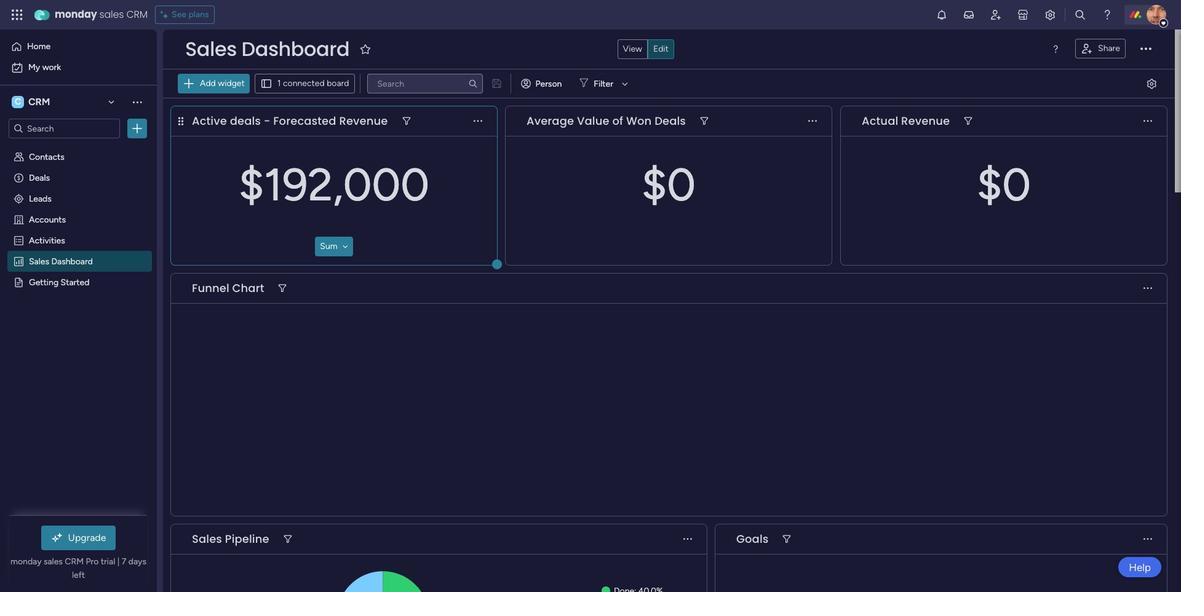 Task type: locate. For each thing, give the bounding box(es) containing it.
forecasted
[[273, 113, 336, 129]]

sales dashboard
[[185, 35, 350, 63], [29, 256, 93, 266]]

revenue
[[339, 113, 388, 129], [901, 113, 950, 129]]

crm left see
[[126, 7, 148, 22]]

1 vertical spatial more dots image
[[1144, 284, 1152, 293]]

sales pipeline
[[192, 532, 269, 547]]

sum button
[[315, 237, 353, 256]]

average
[[527, 113, 574, 129]]

pipeline
[[225, 532, 269, 547]]

2 vertical spatial crm
[[65, 557, 84, 567]]

active
[[192, 113, 227, 129]]

$0
[[642, 158, 696, 211], [977, 158, 1031, 211]]

upgrade
[[68, 532, 106, 544]]

pro
[[86, 557, 99, 567]]

-
[[264, 113, 270, 129]]

dashboard up started
[[51, 256, 93, 266]]

revenue right actual
[[901, 113, 950, 129]]

0 vertical spatial more dots image
[[474, 117, 482, 126]]

more dots image
[[474, 117, 482, 126], [1144, 284, 1152, 293], [684, 535, 692, 544]]

crm up the left at the left bottom
[[65, 557, 84, 567]]

edit
[[653, 44, 669, 54]]

1 vertical spatial sales
[[44, 557, 63, 567]]

sales inside sales dashboard banner
[[185, 35, 237, 63]]

view
[[623, 44, 642, 54]]

crm inside workspace selection element
[[28, 96, 50, 108]]

help image
[[1101, 9, 1114, 21]]

see
[[172, 9, 186, 20]]

home option
[[7, 37, 150, 57]]

dashboard
[[242, 35, 350, 63], [51, 256, 93, 266]]

monday marketplace image
[[1017, 9, 1029, 21]]

option
[[0, 146, 157, 148]]

1 horizontal spatial dashboard
[[242, 35, 350, 63]]

Filter dashboard by text search field
[[367, 74, 483, 94]]

deals up leads
[[29, 172, 50, 183]]

average value of won deals
[[527, 113, 686, 129]]

1 horizontal spatial sales
[[99, 7, 124, 22]]

sales dashboard up 1
[[185, 35, 350, 63]]

plans
[[189, 9, 209, 20]]

my work
[[28, 62, 61, 73]]

0 horizontal spatial sales
[[44, 557, 63, 567]]

left
[[72, 570, 85, 581]]

1 horizontal spatial more dots image
[[684, 535, 692, 544]]

$0 for actual revenue
[[977, 158, 1031, 211]]

monday
[[55, 7, 97, 22], [10, 557, 42, 567]]

help button
[[1119, 557, 1162, 578]]

0 vertical spatial sales
[[185, 35, 237, 63]]

deals right won on the top
[[655, 113, 686, 129]]

monday up home link
[[55, 7, 97, 22]]

2 revenue from the left
[[901, 113, 950, 129]]

1 horizontal spatial crm
[[65, 557, 84, 567]]

widget
[[218, 78, 245, 89]]

sales
[[99, 7, 124, 22], [44, 557, 63, 567]]

funnel
[[192, 281, 229, 296]]

contacts
[[29, 151, 64, 162]]

workspace options image
[[131, 96, 143, 108]]

0 horizontal spatial dashboard
[[51, 256, 93, 266]]

monday sales crm
[[55, 7, 148, 22]]

|
[[117, 557, 120, 567]]

select product image
[[11, 9, 23, 21]]

1 vertical spatial monday
[[10, 557, 42, 567]]

days
[[128, 557, 146, 567]]

options image
[[131, 122, 143, 135]]

my work link
[[7, 58, 150, 78]]

filter button
[[574, 74, 632, 94]]

sales inside list box
[[29, 256, 49, 266]]

goals
[[736, 532, 769, 547]]

2 vertical spatial more dots image
[[684, 535, 692, 544]]

edit button
[[648, 39, 674, 59]]

more dots image for revenue
[[1144, 117, 1152, 126]]

leads
[[29, 193, 52, 204]]

share button
[[1076, 39, 1126, 58]]

Goals field
[[733, 532, 772, 548]]

sales right 'public dashboard' "icon"
[[29, 256, 49, 266]]

sales
[[185, 35, 237, 63], [29, 256, 49, 266], [192, 532, 222, 547]]

board
[[327, 78, 349, 89]]

0 vertical spatial sales
[[99, 7, 124, 22]]

1 revenue from the left
[[339, 113, 388, 129]]

more dots image for active deals - forecasted revenue
[[474, 117, 482, 126]]

deals inside field
[[655, 113, 686, 129]]

list box containing contacts
[[0, 144, 157, 459]]

chart
[[232, 281, 264, 296]]

Average Value of Won Deals field
[[524, 113, 689, 129]]

crm right workspace icon
[[28, 96, 50, 108]]

home link
[[7, 37, 150, 57]]

2 horizontal spatial crm
[[126, 7, 148, 22]]

actual revenue
[[862, 113, 950, 129]]

sales up the home option
[[99, 7, 124, 22]]

list box
[[0, 144, 157, 459]]

help
[[1129, 561, 1151, 574]]

0 horizontal spatial revenue
[[339, 113, 388, 129]]

won
[[626, 113, 652, 129]]

sales inside sales pipeline field
[[192, 532, 222, 547]]

None search field
[[367, 74, 483, 94]]

0 vertical spatial crm
[[126, 7, 148, 22]]

1 vertical spatial deals
[[29, 172, 50, 183]]

crm
[[126, 7, 148, 22], [28, 96, 50, 108], [65, 557, 84, 567]]

add widget
[[200, 78, 245, 89]]

2 vertical spatial sales
[[192, 532, 222, 547]]

revenue down board
[[339, 113, 388, 129]]

0 vertical spatial monday
[[55, 7, 97, 22]]

upgrade button
[[41, 526, 116, 551]]

c
[[15, 97, 21, 107]]

invite members image
[[990, 9, 1002, 21]]

person
[[536, 78, 562, 89]]

sales dashboard up getting started
[[29, 256, 93, 266]]

0 horizontal spatial $0
[[642, 158, 696, 211]]

2 $0 from the left
[[977, 158, 1031, 211]]

search image
[[468, 79, 478, 89]]

0 horizontal spatial more dots image
[[474, 117, 482, 126]]

1 horizontal spatial monday
[[55, 7, 97, 22]]

1 horizontal spatial sales dashboard
[[185, 35, 350, 63]]

1 vertical spatial dashboard
[[51, 256, 93, 266]]

sales left pipeline
[[192, 532, 222, 547]]

my work option
[[7, 58, 150, 78]]

getting
[[29, 277, 59, 287]]

2 horizontal spatial more dots image
[[1144, 284, 1152, 293]]

more options image
[[1141, 44, 1152, 55]]

1 vertical spatial sales
[[29, 256, 49, 266]]

sales up 'add'
[[185, 35, 237, 63]]

7 days left
[[72, 557, 146, 581]]

0 vertical spatial sales dashboard
[[185, 35, 350, 63]]

dashboard up the connected
[[242, 35, 350, 63]]

0 vertical spatial deals
[[655, 113, 686, 129]]

deals
[[230, 113, 261, 129]]

0 vertical spatial dashboard
[[242, 35, 350, 63]]

sales for sales pipeline field
[[192, 532, 222, 547]]

1 horizontal spatial revenue
[[901, 113, 950, 129]]

1 horizontal spatial $0
[[977, 158, 1031, 211]]

1 horizontal spatial deals
[[655, 113, 686, 129]]

monday for monday sales crm pro trial |
[[10, 557, 42, 567]]

sales down upgrade button
[[44, 557, 63, 567]]

search everything image
[[1074, 9, 1087, 21]]

more dots image
[[808, 117, 817, 126], [1144, 117, 1152, 126], [1144, 535, 1152, 544]]

1 $0 from the left
[[642, 158, 696, 211]]

monday down upgrade button
[[10, 557, 42, 567]]

0 horizontal spatial crm
[[28, 96, 50, 108]]

arrow down image
[[618, 76, 632, 91]]

0 horizontal spatial monday
[[10, 557, 42, 567]]

1 vertical spatial crm
[[28, 96, 50, 108]]

accounts
[[29, 214, 66, 225]]

deals
[[655, 113, 686, 129], [29, 172, 50, 183]]

0 horizontal spatial sales dashboard
[[29, 256, 93, 266]]

workspace image
[[12, 95, 24, 109]]

deals inside list box
[[29, 172, 50, 183]]

0 horizontal spatial deals
[[29, 172, 50, 183]]



Task type: describe. For each thing, give the bounding box(es) containing it.
value
[[577, 113, 610, 129]]

1 connected board
[[277, 78, 349, 89]]

person button
[[516, 74, 569, 94]]

Sales Pipeline field
[[189, 532, 272, 548]]

more dots image for value
[[808, 117, 817, 126]]

menu image
[[1051, 44, 1061, 54]]

revenue inside 'field'
[[901, 113, 950, 129]]

my
[[28, 62, 40, 73]]

connected
[[283, 78, 325, 89]]

Sales Dashboard field
[[182, 35, 353, 63]]

notifications image
[[936, 9, 948, 21]]

7
[[122, 557, 126, 567]]

work
[[42, 62, 61, 73]]

Active deals - Forecasted Revenue field
[[189, 113, 391, 129]]

Funnel Chart field
[[189, 281, 267, 297]]

sales for monday sales crm pro trial |
[[44, 557, 63, 567]]

Search in workspace field
[[26, 122, 103, 136]]

crm for monday sales crm
[[126, 7, 148, 22]]

filter
[[594, 78, 613, 89]]

james peterson image
[[1147, 5, 1167, 25]]

dapulse drag handle 3 image
[[178, 117, 183, 126]]

home
[[27, 41, 51, 52]]

update feed image
[[963, 9, 975, 21]]

dashboard inside banner
[[242, 35, 350, 63]]

see plans button
[[155, 6, 214, 24]]

workspace selection element
[[12, 95, 52, 110]]

sales dashboard inside banner
[[185, 35, 350, 63]]

public board image
[[13, 276, 25, 288]]

activities
[[29, 235, 65, 245]]

see plans
[[172, 9, 209, 20]]

emails settings image
[[1044, 9, 1056, 21]]

$0 for average value of won deals
[[642, 158, 696, 211]]

1 vertical spatial sales dashboard
[[29, 256, 93, 266]]

revenue inside field
[[339, 113, 388, 129]]

actual
[[862, 113, 898, 129]]

add
[[200, 78, 216, 89]]

monday for monday sales crm
[[55, 7, 97, 22]]

1 connected board button
[[255, 74, 355, 94]]

public dashboard image
[[13, 255, 25, 267]]

funnel chart
[[192, 281, 264, 296]]

sales for sales dashboard field
[[185, 35, 237, 63]]

view button
[[617, 39, 648, 59]]

sales dashboard banner
[[163, 30, 1175, 98]]

display modes group
[[617, 39, 674, 59]]

angle down image
[[342, 242, 348, 251]]

more dots image for sales pipeline
[[684, 535, 692, 544]]

add to favorites image
[[359, 43, 372, 55]]

more dots image for funnel chart
[[1144, 284, 1152, 293]]

crm for monday sales crm pro trial |
[[65, 557, 84, 567]]

settings image
[[1146, 77, 1158, 90]]

$192,000
[[239, 158, 430, 211]]

trial
[[101, 557, 115, 567]]

active deals - forecasted revenue
[[192, 113, 388, 129]]

add widget button
[[178, 74, 250, 94]]

started
[[61, 277, 89, 287]]

monday sales crm pro trial |
[[10, 557, 122, 567]]

sales for monday sales crm
[[99, 7, 124, 22]]

Actual Revenue field
[[859, 113, 953, 129]]

of
[[612, 113, 623, 129]]

getting started
[[29, 277, 89, 287]]

1
[[277, 78, 281, 89]]

sum
[[320, 241, 338, 252]]

share
[[1098, 43, 1120, 54]]



Task type: vqa. For each thing, say whether or not it's contained in the screenshot.
"heading"
no



